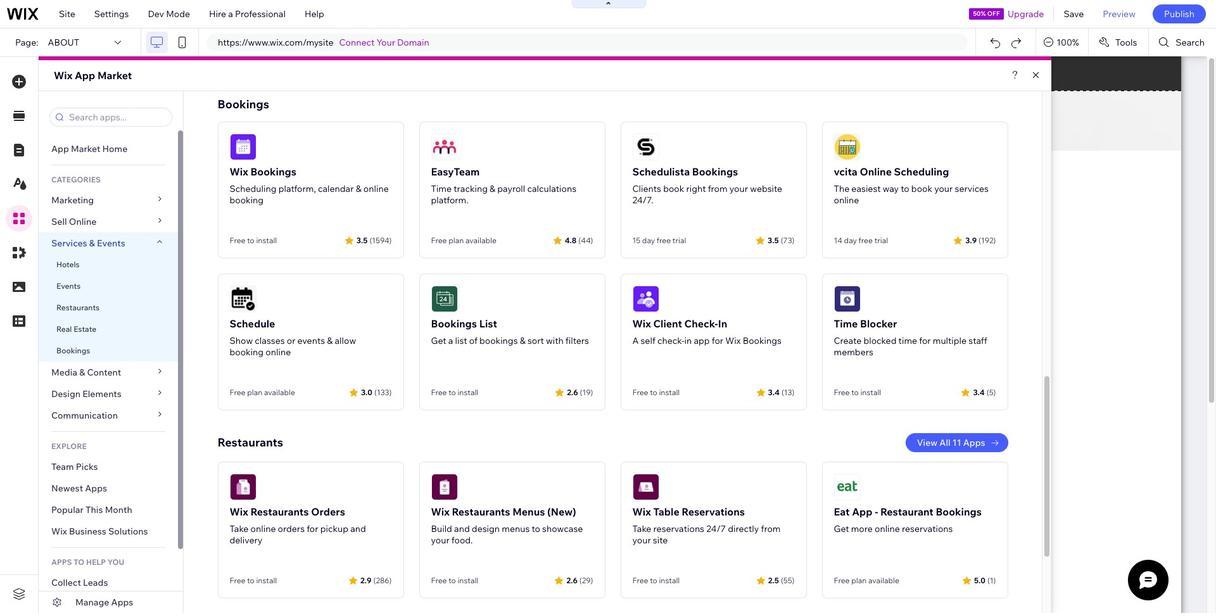 Task type: locate. For each thing, give the bounding box(es) containing it.
0 vertical spatial a
[[228, 8, 233, 20]]

app
[[694, 335, 710, 346]]

4.8 (44)
[[565, 235, 593, 245]]

free
[[657, 236, 671, 245], [859, 236, 873, 245]]

1 vertical spatial 2.6
[[567, 575, 578, 585]]

1 free from the left
[[657, 236, 671, 245]]

0 vertical spatial plan
[[449, 236, 464, 245]]

take inside wix restaurants orders take online orders for pickup and delivery
[[230, 523, 249, 535]]

time inside time blocker create blocked time for multiple staff members
[[834, 317, 858, 330]]

hotels
[[56, 260, 80, 269]]

free plan available for -
[[834, 576, 899, 585]]

get inside 'bookings list get a list of bookings & sort with filters'
[[431, 335, 446, 346]]

free for eat app - restaurant bookings
[[834, 576, 850, 585]]

the
[[834, 183, 850, 194]]

100%
[[1057, 37, 1079, 48]]

free plan available down platform.
[[431, 236, 497, 245]]

apps down collect leads link
[[111, 597, 133, 608]]

wix down about
[[54, 69, 72, 82]]

free for scheduling
[[859, 236, 873, 245]]

bookings inside schedulista bookings clients book right from your website 24/7.
[[692, 165, 738, 178]]

online inside wix bookings scheduling platform, calendar & online booking
[[364, 183, 389, 194]]

classes
[[255, 335, 285, 346]]

content
[[87, 367, 121, 378]]

2 day from the left
[[844, 236, 857, 245]]

install for get
[[458, 388, 478, 397]]

free
[[230, 236, 245, 245], [431, 236, 447, 245], [230, 388, 245, 397], [431, 388, 447, 397], [632, 388, 648, 397], [834, 388, 850, 397], [230, 576, 245, 585], [431, 576, 447, 585], [632, 576, 648, 585], [834, 576, 850, 585]]

restaurants
[[56, 303, 100, 312], [218, 435, 283, 450], [250, 505, 309, 518], [452, 505, 510, 518]]

1 vertical spatial apps
[[85, 483, 107, 494]]

15
[[632, 236, 641, 245]]

restaurants up orders
[[250, 505, 309, 518]]

plan for show
[[247, 388, 262, 397]]

0 horizontal spatial and
[[350, 523, 366, 535]]

book
[[663, 183, 684, 194], [911, 183, 932, 194]]

for inside time blocker create blocked time for multiple staff members
[[919, 335, 931, 346]]

free right (55) at bottom right
[[834, 576, 850, 585]]

free to install
[[230, 236, 277, 245], [431, 388, 478, 397], [632, 388, 680, 397], [834, 388, 881, 397], [230, 576, 277, 585], [431, 576, 478, 585], [632, 576, 680, 585]]

2 book from the left
[[911, 183, 932, 194]]

Search apps... field
[[65, 108, 168, 126]]

real estate link
[[39, 319, 178, 340]]

1 vertical spatial app
[[51, 143, 69, 155]]

2.9 (286)
[[360, 575, 392, 585]]

free right 15
[[657, 236, 671, 245]]

1 horizontal spatial free plan available
[[431, 236, 497, 245]]

of
[[469, 335, 478, 346]]

0 horizontal spatial free plan available
[[230, 388, 295, 397]]

free down delivery at the left of page
[[230, 576, 245, 585]]

3.4 left "(13)"
[[768, 387, 780, 397]]

(29)
[[579, 575, 593, 585]]

0 horizontal spatial 3.5
[[356, 235, 368, 245]]

restaurants up design
[[452, 505, 510, 518]]

take inside wix table reservations take reservations 24/7 directly from your site
[[632, 523, 651, 535]]

help
[[305, 8, 324, 20]]

14
[[834, 236, 842, 245]]

take down wix restaurants orders logo
[[230, 523, 249, 535]]

2 horizontal spatial plan
[[851, 576, 867, 585]]

1 horizontal spatial plan
[[449, 236, 464, 245]]

0 horizontal spatial online
[[69, 216, 97, 227]]

1 vertical spatial free plan available
[[230, 388, 295, 397]]

0 vertical spatial app
[[75, 69, 95, 82]]

2 take from the left
[[632, 523, 651, 535]]

0 vertical spatial time
[[431, 183, 452, 194]]

1 horizontal spatial app
[[75, 69, 95, 82]]

online for sell
[[69, 216, 97, 227]]

free to install up schedule logo
[[230, 236, 277, 245]]

to down members
[[851, 388, 859, 397]]

bookings up 3.4 (13)
[[743, 335, 782, 346]]

free for wix restaurants orders
[[230, 576, 245, 585]]

clients
[[632, 183, 661, 194]]

1 vertical spatial time
[[834, 317, 858, 330]]

wix bookings scheduling platform, calendar & online booking
[[230, 165, 389, 206]]

a
[[228, 8, 233, 20], [448, 335, 453, 346]]

1 vertical spatial booking
[[230, 346, 264, 358]]

available down platform.
[[466, 236, 497, 245]]

bookings link
[[39, 340, 178, 362]]

install down delivery at the left of page
[[256, 576, 277, 585]]

1 vertical spatial online
[[69, 216, 97, 227]]

free to install down the site
[[632, 576, 680, 585]]

a right the hire
[[228, 8, 233, 20]]

(192)
[[979, 235, 996, 245]]

publish button
[[1153, 4, 1206, 23]]

estate
[[74, 324, 96, 334]]

& left sort
[[520, 335, 526, 346]]

bookings inside wix client check-in a self check-in app for wix bookings
[[743, 335, 782, 346]]

-
[[875, 505, 878, 518]]

search
[[1176, 37, 1205, 48]]

booking inside schedule show classes or events & allow booking online
[[230, 346, 264, 358]]

build
[[431, 523, 452, 535]]

time
[[431, 183, 452, 194], [834, 317, 858, 330]]

real
[[56, 324, 72, 334]]

0 horizontal spatial app
[[51, 143, 69, 155]]

0 horizontal spatial take
[[230, 523, 249, 535]]

wix left table
[[632, 505, 651, 518]]

dev
[[148, 8, 164, 20]]

trial right 14
[[875, 236, 888, 245]]

day
[[642, 236, 655, 245], [844, 236, 857, 245]]

reservations inside wix table reservations take reservations 24/7 directly from your site
[[653, 523, 704, 535]]

search button
[[1149, 29, 1216, 56]]

a left list
[[448, 335, 453, 346]]

apps inside 'link'
[[85, 483, 107, 494]]

0 horizontal spatial trial
[[673, 236, 686, 245]]

3.5 left (1594)
[[356, 235, 368, 245]]

connect
[[339, 37, 375, 48]]

online
[[364, 183, 389, 194], [834, 194, 859, 206], [266, 346, 291, 358], [251, 523, 276, 535], [875, 523, 900, 535]]

1 trial from the left
[[673, 236, 686, 245]]

marketing link
[[39, 189, 178, 211]]

1 horizontal spatial events
[[97, 238, 125, 249]]

2 trial from the left
[[875, 236, 888, 245]]

services
[[955, 183, 989, 194]]

0 horizontal spatial for
[[307, 523, 318, 535]]

& inside schedule show classes or events & allow booking online
[[327, 335, 333, 346]]

1 horizontal spatial take
[[632, 523, 651, 535]]

to down food.
[[449, 576, 456, 585]]

install for scheduling
[[256, 236, 277, 245]]

install up schedule logo
[[256, 236, 277, 245]]

market left "home"
[[71, 143, 100, 155]]

install down food.
[[458, 576, 478, 585]]

to
[[901, 183, 909, 194], [247, 236, 254, 245], [449, 388, 456, 397], [650, 388, 657, 397], [851, 388, 859, 397], [532, 523, 540, 535], [247, 576, 254, 585], [449, 576, 456, 585], [650, 576, 657, 585]]

0 horizontal spatial free
[[657, 236, 671, 245]]

orders
[[278, 523, 305, 535]]

scheduling up 'way'
[[894, 165, 949, 178]]

wix for wix restaurants menus (new) build and design menus to showcase your food.
[[431, 505, 450, 518]]

restaurants up real estate
[[56, 303, 100, 312]]

eat
[[834, 505, 850, 518]]

& right calendar at the left top
[[356, 183, 362, 194]]

scheduling down wix bookings logo
[[230, 183, 277, 194]]

online up services & events
[[69, 216, 97, 227]]

1 vertical spatial available
[[264, 388, 295, 397]]

0 vertical spatial online
[[860, 165, 892, 178]]

wix bookings logo image
[[230, 134, 256, 160]]

with
[[546, 335, 564, 346]]

0 horizontal spatial apps
[[85, 483, 107, 494]]

2.6 left (19)
[[567, 387, 578, 397]]

free for wix restaurants menus (new)
[[431, 576, 447, 585]]

time blocker logo image
[[834, 286, 861, 312]]

app down about
[[75, 69, 95, 82]]

1 vertical spatial market
[[71, 143, 100, 155]]

and inside wix restaurants orders take online orders for pickup and delivery
[[350, 523, 366, 535]]

install
[[256, 236, 277, 245], [458, 388, 478, 397], [659, 388, 680, 397], [860, 388, 881, 397], [256, 576, 277, 585], [458, 576, 478, 585], [659, 576, 680, 585]]

0 horizontal spatial day
[[642, 236, 655, 245]]

available for tracking
[[466, 236, 497, 245]]

time up create
[[834, 317, 858, 330]]

install down of
[[458, 388, 478, 397]]

plan down show
[[247, 388, 262, 397]]

0 vertical spatial free plan available
[[431, 236, 497, 245]]

0 vertical spatial apps
[[963, 437, 985, 448]]

explore
[[51, 442, 87, 451]]

1 book from the left
[[663, 183, 684, 194]]

0 horizontal spatial available
[[264, 388, 295, 397]]

online right calendar at the left top
[[364, 183, 389, 194]]

free plan available for tracking
[[431, 236, 497, 245]]

app left -
[[852, 505, 873, 518]]

wix client check-in logo image
[[632, 286, 659, 312]]

bookings up "right"
[[692, 165, 738, 178]]

available down the more
[[868, 576, 899, 585]]

free down build
[[431, 576, 447, 585]]

online down -
[[875, 523, 900, 535]]

0 horizontal spatial scheduling
[[230, 183, 277, 194]]

events up hotels link
[[97, 238, 125, 249]]

1 vertical spatial a
[[448, 335, 453, 346]]

sidebar element
[[39, 91, 184, 613]]

3.0
[[361, 387, 372, 397]]

help
[[86, 557, 106, 567]]

0 vertical spatial scheduling
[[894, 165, 949, 178]]

2 horizontal spatial for
[[919, 335, 931, 346]]

to up schedule logo
[[247, 236, 254, 245]]

1 horizontal spatial a
[[448, 335, 453, 346]]

events
[[97, 238, 125, 249], [56, 281, 81, 291]]

from right 'directly'
[[761, 523, 781, 535]]

& inside wix bookings scheduling platform, calendar & online booking
[[356, 183, 362, 194]]

newest apps link
[[39, 478, 178, 499]]

to right 'way'
[[901, 183, 909, 194]]

and right pickup
[[350, 523, 366, 535]]

book right 'way'
[[911, 183, 932, 194]]

booking inside wix bookings scheduling platform, calendar & online booking
[[230, 194, 264, 206]]

business
[[69, 526, 106, 537]]

bookings right restaurant
[[936, 505, 982, 518]]

bookings inside 'sidebar' element
[[56, 346, 90, 355]]

online inside vcita online scheduling the easiest way to book your services online
[[834, 194, 859, 206]]

1 vertical spatial from
[[761, 523, 781, 535]]

free plan available for classes
[[230, 388, 295, 397]]

view
[[917, 437, 938, 448]]

your inside vcita online scheduling the easiest way to book your services online
[[934, 183, 953, 194]]

wix up build
[[431, 505, 450, 518]]

day right 14
[[844, 236, 857, 245]]

bookings up list
[[431, 317, 477, 330]]

2 horizontal spatial available
[[868, 576, 899, 585]]

3.5 for wix bookings
[[356, 235, 368, 245]]

reservations down restaurant
[[902, 523, 953, 535]]

1 horizontal spatial scheduling
[[894, 165, 949, 178]]

3.4 (13)
[[768, 387, 795, 397]]

2 horizontal spatial apps
[[963, 437, 985, 448]]

1 horizontal spatial from
[[761, 523, 781, 535]]

2 horizontal spatial app
[[852, 505, 873, 518]]

app up categories
[[51, 143, 69, 155]]

free right 14
[[859, 236, 873, 245]]

free plan available down classes
[[230, 388, 295, 397]]

0 vertical spatial market
[[98, 69, 132, 82]]

0 vertical spatial available
[[466, 236, 497, 245]]

free for time blocker
[[834, 388, 850, 397]]

your left food.
[[431, 535, 450, 546]]

day right 15
[[642, 236, 655, 245]]

& inside the easyteam time tracking & payroll calculations platform.
[[490, 183, 495, 194]]

team picks link
[[39, 456, 178, 478]]

schedulista bookings logo image
[[632, 134, 659, 160]]

wix restaurants orders logo image
[[230, 474, 256, 500]]

24/7
[[706, 523, 726, 535]]

members
[[834, 346, 873, 358]]

2 horizontal spatial free plan available
[[834, 576, 899, 585]]

domain
[[397, 37, 429, 48]]

bookings inside wix bookings scheduling platform, calendar & online booking
[[250, 165, 296, 178]]

to for bookings list
[[449, 388, 456, 397]]

2 3.4 from the left
[[973, 387, 985, 397]]

1 day from the left
[[642, 236, 655, 245]]

your inside wix restaurants menus (new) build and design menus to showcase your food.
[[431, 535, 450, 546]]

free right the (133)
[[431, 388, 447, 397]]

1 horizontal spatial and
[[454, 523, 470, 535]]

from inside wix table reservations take reservations 24/7 directly from your site
[[761, 523, 781, 535]]

app inside eat app - restaurant bookings get more online reservations
[[852, 505, 873, 518]]

bookings up wix bookings logo
[[218, 97, 269, 111]]

free to install down food.
[[431, 576, 478, 585]]

2 reservations from the left
[[902, 523, 953, 535]]

wix for wix restaurants orders take online orders for pickup and delivery
[[230, 505, 248, 518]]

book inside vcita online scheduling the easiest way to book your services online
[[911, 183, 932, 194]]

trial for scheduling
[[875, 236, 888, 245]]

& left payroll
[[490, 183, 495, 194]]

client
[[653, 317, 682, 330]]

easyteam logo image
[[431, 134, 458, 160]]

3.4
[[768, 387, 780, 397], [973, 387, 985, 397]]

online down the 'vcita'
[[834, 194, 859, 206]]

reservations down table
[[653, 523, 704, 535]]

0 horizontal spatial book
[[663, 183, 684, 194]]

to down the site
[[650, 576, 657, 585]]

1 horizontal spatial book
[[911, 183, 932, 194]]

2 vertical spatial apps
[[111, 597, 133, 608]]

0 horizontal spatial events
[[56, 281, 81, 291]]

1 vertical spatial events
[[56, 281, 81, 291]]

to down menus
[[532, 523, 540, 535]]

wix business solutions
[[51, 526, 148, 537]]

1 horizontal spatial get
[[834, 523, 849, 535]]

1 horizontal spatial for
[[712, 335, 723, 346]]

1 vertical spatial plan
[[247, 388, 262, 397]]

save
[[1064, 8, 1084, 20]]

market inside 'sidebar' element
[[71, 143, 100, 155]]

1 take from the left
[[230, 523, 249, 535]]

booking left platform,
[[230, 194, 264, 206]]

1 booking from the top
[[230, 194, 264, 206]]

time down easyteam
[[431, 183, 452, 194]]

free up schedule logo
[[230, 236, 245, 245]]

day for scheduling
[[844, 236, 857, 245]]

bookings list logo image
[[431, 286, 458, 312]]

schedule show classes or events & allow booking online
[[230, 317, 356, 358]]

0 horizontal spatial from
[[708, 183, 728, 194]]

free right the (29)
[[632, 576, 648, 585]]

and right build
[[454, 523, 470, 535]]

0 vertical spatial events
[[97, 238, 125, 249]]

0 horizontal spatial time
[[431, 183, 452, 194]]

free to install down delivery at the left of page
[[230, 576, 277, 585]]

0 horizontal spatial get
[[431, 335, 446, 346]]

sell online link
[[39, 211, 178, 232]]

2 vertical spatial app
[[852, 505, 873, 518]]

0 vertical spatial get
[[431, 335, 446, 346]]

wix restaurants orders take online orders for pickup and delivery
[[230, 505, 366, 546]]

free down show
[[230, 388, 245, 397]]

to for wix client check-in
[[650, 388, 657, 397]]

1 3.5 from the left
[[356, 235, 368, 245]]

3.4 for blocked
[[973, 387, 985, 397]]

50% off
[[973, 10, 1000, 18]]

and inside wix restaurants menus (new) build and design menus to showcase your food.
[[454, 523, 470, 535]]

1 3.4 from the left
[[768, 387, 780, 397]]

free for wix client check-in
[[632, 388, 648, 397]]

online inside schedule show classes or events & allow booking online
[[266, 346, 291, 358]]

market up 'search apps...' "field"
[[98, 69, 132, 82]]

online inside vcita online scheduling the easiest way to book your services online
[[860, 165, 892, 178]]

get left list
[[431, 335, 446, 346]]

1 horizontal spatial 3.4
[[973, 387, 985, 397]]

for right app
[[712, 335, 723, 346]]

hotels link
[[39, 254, 178, 276]]

3.0 (133)
[[361, 387, 392, 397]]

plan down the more
[[851, 576, 867, 585]]

wix down popular
[[51, 526, 67, 537]]

& left allow
[[327, 335, 333, 346]]

wix inside wix restaurants orders take online orders for pickup and delivery
[[230, 505, 248, 518]]

to down self
[[650, 388, 657, 397]]

1 horizontal spatial time
[[834, 317, 858, 330]]

delivery
[[230, 535, 263, 546]]

(new)
[[547, 505, 576, 518]]

1 vertical spatial get
[[834, 523, 849, 535]]

to for wix bookings
[[247, 236, 254, 245]]

wix table reservations logo image
[[632, 474, 659, 500]]

1 and from the left
[[350, 523, 366, 535]]

to down list
[[449, 388, 456, 397]]

free to install down members
[[834, 388, 881, 397]]

wix inside wix restaurants menus (new) build and design menus to showcase your food.
[[431, 505, 450, 518]]

install down the check-
[[659, 388, 680, 397]]

free for wix bookings
[[230, 236, 245, 245]]

2 and from the left
[[454, 523, 470, 535]]

1 horizontal spatial trial
[[875, 236, 888, 245]]

your
[[730, 183, 748, 194], [934, 183, 953, 194], [431, 535, 450, 546], [632, 535, 651, 546]]

1 horizontal spatial free
[[859, 236, 873, 245]]

2 vertical spatial plan
[[851, 576, 867, 585]]

2 vertical spatial available
[[868, 576, 899, 585]]

0 horizontal spatial 3.4
[[768, 387, 780, 397]]

wix for wix table reservations take reservations 24/7 directly from your site
[[632, 505, 651, 518]]

reservations
[[682, 505, 745, 518]]

online inside 'sidebar' element
[[69, 216, 97, 227]]

your inside wix table reservations take reservations 24/7 directly from your site
[[632, 535, 651, 546]]

0 vertical spatial booking
[[230, 194, 264, 206]]

1 reservations from the left
[[653, 523, 704, 535]]

for right orders
[[307, 523, 318, 535]]

bookings up platform,
[[250, 165, 296, 178]]

install for orders
[[256, 576, 277, 585]]

5.0
[[974, 575, 986, 585]]

vcita online scheduling logo image
[[834, 134, 861, 160]]

wix inside wix bookings scheduling platform, calendar & online booking
[[230, 165, 248, 178]]

0 horizontal spatial plan
[[247, 388, 262, 397]]

install down the site
[[659, 576, 680, 585]]

to down delivery at the left of page
[[247, 576, 254, 585]]

available down classes
[[264, 388, 295, 397]]

scheduling inside vcita online scheduling the easiest way to book your services online
[[894, 165, 949, 178]]

1 horizontal spatial 3.5
[[768, 235, 779, 245]]

for right time
[[919, 335, 931, 346]]

apps up the this
[[85, 483, 107, 494]]

to inside wix restaurants menus (new) build and design menus to showcase your food.
[[532, 523, 540, 535]]

0 vertical spatial from
[[708, 183, 728, 194]]

(133)
[[374, 387, 392, 397]]

free down members
[[834, 388, 850, 397]]

easiest
[[852, 183, 881, 194]]

2 free from the left
[[859, 236, 873, 245]]

restaurants inside wix restaurants menus (new) build and design menus to showcase your food.
[[452, 505, 510, 518]]

1 horizontal spatial online
[[860, 165, 892, 178]]

wix down wix bookings logo
[[230, 165, 248, 178]]

(1)
[[988, 575, 996, 585]]

manage apps
[[75, 597, 133, 608]]

(44)
[[579, 235, 593, 245]]

plan for time
[[449, 236, 464, 245]]

design
[[472, 523, 500, 535]]

2 vertical spatial free plan available
[[834, 576, 899, 585]]

2 3.5 from the left
[[768, 235, 779, 245]]

wix inside 'sidebar' element
[[51, 526, 67, 537]]

scheduling inside wix bookings scheduling platform, calendar & online booking
[[230, 183, 277, 194]]

1 horizontal spatial apps
[[111, 597, 133, 608]]

1 horizontal spatial day
[[844, 236, 857, 245]]

your left the site
[[632, 535, 651, 546]]

restaurants inside 'sidebar' element
[[56, 303, 100, 312]]

1 vertical spatial scheduling
[[230, 183, 277, 194]]

1 horizontal spatial available
[[466, 236, 497, 245]]

apps
[[963, 437, 985, 448], [85, 483, 107, 494], [111, 597, 133, 608]]

24/7.
[[632, 194, 653, 206]]

to inside vcita online scheduling the easiest way to book your services online
[[901, 183, 909, 194]]

online left events at left bottom
[[266, 346, 291, 358]]

1 horizontal spatial reservations
[[902, 523, 953, 535]]

plan
[[449, 236, 464, 245], [247, 388, 262, 397], [851, 576, 867, 585]]

0 horizontal spatial reservations
[[653, 523, 704, 535]]

wix inside wix table reservations take reservations 24/7 directly from your site
[[632, 505, 651, 518]]

2 booking from the top
[[230, 346, 264, 358]]

or
[[287, 335, 295, 346]]

free down platform.
[[431, 236, 447, 245]]

day for clients
[[642, 236, 655, 245]]

book down "schedulista"
[[663, 183, 684, 194]]

sell
[[51, 216, 67, 227]]

0 vertical spatial 2.6
[[567, 387, 578, 397]]

bookings inside eat app - restaurant bookings get more online reservations
[[936, 505, 982, 518]]

events down hotels
[[56, 281, 81, 291]]

for
[[712, 335, 723, 346], [919, 335, 931, 346], [307, 523, 318, 535]]

online inside wix restaurants orders take online orders for pickup and delivery
[[251, 523, 276, 535]]

install down members
[[860, 388, 881, 397]]



Task type: vqa. For each thing, say whether or not it's contained in the screenshot.
rightmost Results
no



Task type: describe. For each thing, give the bounding box(es) containing it.
vcita online scheduling the easiest way to book your services online
[[834, 165, 989, 206]]

apps to help you
[[51, 557, 124, 567]]

2.6 for wix restaurants menus (new)
[[567, 575, 578, 585]]

time blocker create blocked time for multiple staff members
[[834, 317, 987, 358]]

apps
[[51, 557, 72, 567]]

restaurants up wix restaurants orders logo
[[218, 435, 283, 450]]

services & events link
[[39, 232, 178, 254]]

app for eat
[[852, 505, 873, 518]]

2.5 (55)
[[768, 575, 795, 585]]

free for easyteam
[[431, 236, 447, 245]]

menus
[[513, 505, 545, 518]]

install for menus
[[458, 576, 478, 585]]

schedulista
[[632, 165, 690, 178]]

free to install for menus
[[431, 576, 478, 585]]

15 day free trial
[[632, 236, 686, 245]]

media
[[51, 367, 77, 378]]

restaurant
[[880, 505, 934, 518]]

app inside 'sidebar' element
[[51, 143, 69, 155]]

easyteam
[[431, 165, 480, 178]]

2.6 (29)
[[567, 575, 593, 585]]

free to install for check-
[[632, 388, 680, 397]]

to for time blocker
[[851, 388, 859, 397]]

free to install for scheduling
[[230, 236, 277, 245]]

free for schedule
[[230, 388, 245, 397]]

real estate
[[56, 324, 96, 334]]

eat app - restaurant bookings logo image
[[834, 474, 861, 500]]

free to install for get
[[431, 388, 478, 397]]

& right services
[[89, 238, 95, 249]]

services
[[51, 238, 87, 249]]

show
[[230, 335, 253, 346]]

install for reservations
[[659, 576, 680, 585]]

your
[[377, 37, 395, 48]]

https://www.wix.com/mysite connect your domain
[[218, 37, 429, 48]]

view all 11 apps
[[917, 437, 985, 448]]

showcase
[[542, 523, 583, 535]]

schedule logo image
[[230, 286, 256, 312]]

popular this month link
[[39, 499, 178, 521]]

for inside wix client check-in a self check-in app for wix bookings
[[712, 335, 723, 346]]

restaurants link
[[39, 297, 178, 319]]

media & content
[[51, 367, 121, 378]]

time
[[899, 335, 917, 346]]

bookings inside 'bookings list get a list of bookings & sort with filters'
[[431, 317, 477, 330]]

scheduling for online
[[894, 165, 949, 178]]

free for wix table reservations
[[632, 576, 648, 585]]

right
[[686, 183, 706, 194]]

free for bookings list
[[431, 388, 447, 397]]

book inside schedulista bookings clients book right from your website 24/7.
[[663, 183, 684, 194]]

(1594)
[[370, 235, 392, 245]]

available for classes
[[264, 388, 295, 397]]

schedule
[[230, 317, 275, 330]]

vcita
[[834, 165, 858, 178]]

services & events
[[51, 238, 125, 249]]

online inside eat app - restaurant bookings get more online reservations
[[875, 523, 900, 535]]

install for check-
[[659, 388, 680, 397]]

(73)
[[781, 235, 795, 245]]

time inside the easyteam time tracking & payroll calculations platform.
[[431, 183, 452, 194]]

communication
[[51, 410, 120, 421]]

available for -
[[868, 576, 899, 585]]

app for wix
[[75, 69, 95, 82]]

wix down in
[[725, 335, 741, 346]]

0 horizontal spatial a
[[228, 8, 233, 20]]

wix restaurants menus (new) logo image
[[431, 474, 458, 500]]

3.5 for schedulista bookings
[[768, 235, 779, 245]]

solutions
[[108, 526, 148, 537]]

home
[[102, 143, 128, 155]]

wix for wix app market
[[54, 69, 72, 82]]

(5)
[[987, 387, 996, 397]]

free to install for orders
[[230, 576, 277, 585]]

list
[[455, 335, 467, 346]]

wix for wix bookings scheduling platform, calendar & online booking
[[230, 165, 248, 178]]

wix for wix business solutions
[[51, 526, 67, 537]]

plan for app
[[851, 576, 867, 585]]

popular
[[51, 504, 84, 516]]

apps for manage apps
[[111, 597, 133, 608]]

to
[[74, 557, 84, 567]]

wix table reservations take reservations 24/7 directly from your site
[[632, 505, 781, 546]]

install for create
[[860, 388, 881, 397]]

take for wix table reservations
[[632, 523, 651, 535]]

to for wix restaurants orders
[[247, 576, 254, 585]]

scheduling for bookings
[[230, 183, 277, 194]]

picks
[[76, 461, 98, 473]]

multiple
[[933, 335, 967, 346]]

& right the media
[[79, 367, 85, 378]]

platform,
[[279, 183, 316, 194]]

wix restaurants menus (new) build and design menus to showcase your food.
[[431, 505, 583, 546]]

& inside 'bookings list get a list of bookings & sort with filters'
[[520, 335, 526, 346]]

a inside 'bookings list get a list of bookings & sort with filters'
[[448, 335, 453, 346]]

free for clients
[[657, 236, 671, 245]]

hire a professional
[[209, 8, 286, 20]]

3.4 for in
[[768, 387, 780, 397]]

allow
[[335, 335, 356, 346]]

booking for bookings
[[230, 194, 264, 206]]

from inside schedulista bookings clients book right from your website 24/7.
[[708, 183, 728, 194]]

design elements
[[51, 388, 122, 400]]

site
[[59, 8, 75, 20]]

more
[[851, 523, 873, 535]]

take for wix restaurants orders
[[230, 523, 249, 535]]

view all 11 apps link
[[906, 433, 1008, 452]]

month
[[105, 504, 132, 516]]

apps for newest apps
[[85, 483, 107, 494]]

elements
[[82, 388, 122, 400]]

create
[[834, 335, 862, 346]]

publish
[[1164, 8, 1195, 20]]

sort
[[528, 335, 544, 346]]

way
[[883, 183, 899, 194]]

(13)
[[782, 387, 795, 397]]

5.0 (1)
[[974, 575, 996, 585]]

tools
[[1115, 37, 1137, 48]]

leads
[[83, 577, 108, 588]]

website
[[750, 183, 782, 194]]

payroll
[[497, 183, 525, 194]]

for inside wix restaurants orders take online orders for pickup and delivery
[[307, 523, 318, 535]]

restaurants inside wix restaurants orders take online orders for pickup and delivery
[[250, 505, 309, 518]]

get inside eat app - restaurant bookings get more online reservations
[[834, 523, 849, 535]]

booking for show
[[230, 346, 264, 358]]

online for vcita
[[860, 165, 892, 178]]

your inside schedulista bookings clients book right from your website 24/7.
[[730, 183, 748, 194]]

100% button
[[1036, 29, 1088, 56]]

3.9
[[965, 235, 977, 245]]

in
[[684, 335, 692, 346]]

team picks
[[51, 461, 98, 473]]

sell online
[[51, 216, 97, 227]]

to for wix table reservations
[[650, 576, 657, 585]]

calendar
[[318, 183, 354, 194]]

tracking
[[454, 183, 488, 194]]

3.4 (5)
[[973, 387, 996, 397]]

eat app - restaurant bookings get more online reservations
[[834, 505, 982, 535]]

free to install for create
[[834, 388, 881, 397]]

all
[[940, 437, 951, 448]]

reservations inside eat app - restaurant bookings get more online reservations
[[902, 523, 953, 535]]

2.6 for bookings list
[[567, 387, 578, 397]]

11
[[953, 437, 961, 448]]

blocker
[[860, 317, 897, 330]]

off
[[987, 10, 1000, 18]]

bookings
[[480, 335, 518, 346]]

wix for wix client check-in a self check-in app for wix bookings
[[632, 317, 651, 330]]

newest apps
[[51, 483, 107, 494]]

to for wix restaurants menus (new)
[[449, 576, 456, 585]]

14 day free trial
[[834, 236, 888, 245]]

free to install for reservations
[[632, 576, 680, 585]]

trial for clients
[[673, 236, 686, 245]]



